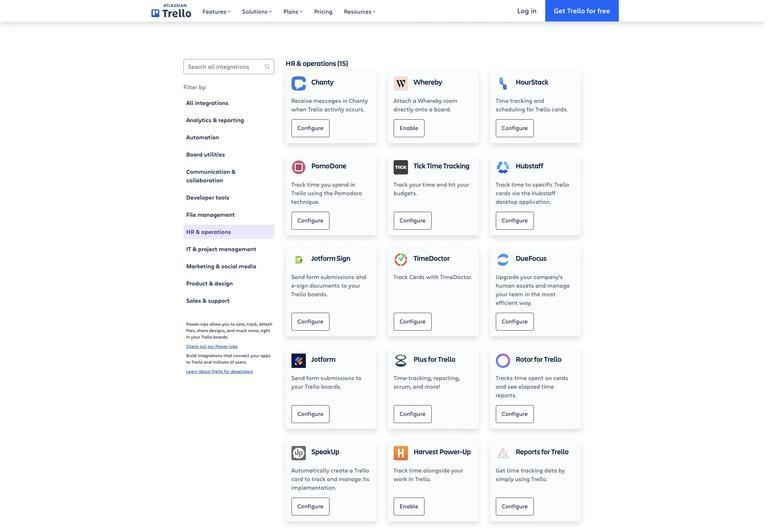 Task type: describe. For each thing, give the bounding box(es) containing it.
sales
[[186, 297, 201, 305]]

whereby inside attach a whereby room directly onto a board.
[[418, 97, 442, 104]]

onto
[[415, 105, 428, 113]]

file management link
[[184, 208, 274, 222]]

track,
[[247, 321, 258, 327]]

learn
[[186, 369, 198, 375]]

rotor for trello
[[516, 355, 562, 365]]

team
[[509, 291, 524, 298]]

configure link for duefocus
[[496, 313, 534, 331]]

speakup
[[312, 447, 340, 457]]

automation
[[186, 133, 219, 141]]

resources button
[[338, 0, 382, 22]]

timedoctor.
[[440, 273, 472, 281]]

and inside send form submissions and e-sign documents to your trello boards.
[[356, 273, 366, 281]]

2 vertical spatial power-
[[440, 447, 463, 457]]

plans
[[284, 8, 299, 15]]

in inside track time you spend in trello using the pomodoro technique.
[[350, 181, 355, 188]]

more!
[[425, 383, 441, 391]]

board utilities
[[186, 151, 225, 159]]

apps
[[261, 353, 271, 359]]

& for hr & operations
[[196, 228, 200, 236]]

2 horizontal spatial a
[[429, 105, 433, 113]]

technique.
[[292, 198, 320, 206]]

attach
[[394, 97, 412, 104]]

track for tick time tracking
[[394, 181, 408, 188]]

assets
[[517, 282, 534, 290]]

learn about trello for developers link
[[186, 369, 253, 375]]

all integrations link
[[184, 96, 274, 110]]

product & design link
[[184, 277, 274, 291]]

sales & support link
[[184, 294, 274, 308]]

track for pomodone
[[292, 181, 306, 188]]

track your time and hit your budgets.
[[394, 181, 469, 197]]

time for reports for trello
[[507, 467, 520, 475]]

work
[[394, 476, 407, 483]]

media
[[239, 263, 256, 271]]

1 vertical spatial time
[[427, 161, 442, 171]]

time for rotor for trello
[[515, 375, 527, 382]]

track for timedoctor
[[394, 273, 408, 281]]

track time alongside your work in trello.
[[394, 467, 463, 483]]

Search all integrations search field
[[184, 59, 274, 74]]

via
[[512, 189, 520, 197]]

reports.
[[496, 392, 517, 399]]

alongside
[[423, 467, 450, 475]]

time tracking and scheduling for trello cards.
[[496, 97, 568, 113]]

your inside send form submissions and e-sign documents to your trello boards.
[[349, 282, 361, 290]]

jotform for jotform
[[312, 355, 336, 365]]

trello. inside the get time tracking data by simply using trello.
[[532, 476, 548, 483]]

and inside upgrade your company's human assets and manage your team in the most efficient way.
[[536, 282, 546, 290]]

configure link for reports for trello
[[496, 498, 534, 516]]

you inside track time you spend in trello using the pomodoro technique.
[[321, 181, 331, 188]]

e-
[[292, 282, 297, 290]]

enable for whereby
[[400, 124, 419, 132]]

by:
[[199, 83, 207, 91]]

communication
[[186, 168, 230, 176]]

hr & operations 15
[[286, 58, 346, 68]]

receive
[[292, 97, 312, 104]]

operations for hr & operations 15
[[303, 58, 336, 68]]

design
[[215, 280, 233, 288]]

pomodone
[[312, 161, 347, 171]]

configure link for plus for trello
[[394, 406, 432, 424]]

automatically create a trello card to track and manage its implementation.
[[292, 467, 370, 492]]

boards. inside power-ups allow you to vote, track, attach files, share designs, and much more, right in your trello boards. check out our power-ups build integrations that connect your apps to trello and millions of users. learn about trello for developers
[[213, 334, 228, 340]]

track time to specific trello cards via the hubstaff desktop application.
[[496, 181, 570, 206]]

filter by:
[[184, 83, 207, 91]]

operations for hr & operations
[[201, 228, 231, 236]]

track for hubstaff
[[496, 181, 510, 188]]

in inside upgrade your company's human assets and manage your team in the most efficient way.
[[525, 291, 530, 298]]

boards. inside send form submissions to your trello boards.
[[321, 383, 341, 391]]

form for jotform sign
[[306, 273, 319, 281]]

hr for hr & operations 15
[[286, 58, 296, 68]]

configure for plus for trello
[[400, 411, 426, 418]]

track cards with timedoctor.
[[394, 273, 472, 281]]

configure for duefocus
[[502, 318, 528, 325]]

attach a whereby room directly onto a board.
[[394, 97, 458, 113]]

tracking inside the get time tracking data by simply using trello.
[[521, 467, 543, 475]]

way.
[[520, 299, 532, 307]]

& for product & design
[[209, 280, 213, 288]]

up
[[463, 447, 471, 457]]

1 vertical spatial ups
[[230, 344, 238, 349]]

spend
[[332, 181, 349, 188]]

& for hr & operations 15
[[297, 58, 302, 68]]

out
[[200, 344, 207, 349]]

track
[[312, 476, 326, 483]]

scrum,
[[394, 383, 412, 391]]

file management
[[186, 211, 235, 219]]

get trello for free
[[554, 6, 610, 15]]

the for hubstaff
[[522, 189, 531, 197]]

configure for timedoctor
[[400, 318, 426, 325]]

trello. inside track time alongside your work in trello.
[[415, 476, 431, 483]]

right
[[261, 328, 270, 334]]

human
[[496, 282, 515, 290]]

configure link for timedoctor
[[394, 313, 432, 331]]

free
[[598, 6, 610, 15]]

1 vertical spatial management
[[219, 245, 256, 253]]

send for jotform sign
[[292, 273, 305, 281]]

check out our power-ups link
[[186, 344, 238, 349]]

trello inside send form submissions to your trello boards.
[[305, 383, 320, 391]]

duefocus
[[516, 254, 547, 263]]

efficient
[[496, 299, 518, 307]]

configure for pomodone
[[298, 217, 324, 224]]

manage inside upgrade your company's human assets and manage your team in the most efficient way.
[[548, 282, 570, 290]]

solutions button
[[237, 0, 278, 22]]

your inside send form submissions to your trello boards.
[[292, 383, 303, 391]]

filter
[[184, 83, 197, 91]]

tracking
[[444, 161, 470, 171]]

& for communication & collaboration
[[232, 168, 236, 176]]

harvest
[[414, 447, 439, 457]]

sales & support
[[186, 297, 230, 305]]

trello inside send form submissions and e-sign documents to your trello boards.
[[292, 291, 306, 298]]

a inside automatically create a trello card to track and manage its implementation.
[[350, 467, 353, 475]]

configure link for rotor for trello
[[496, 406, 534, 424]]

0 vertical spatial power-
[[186, 321, 201, 327]]

in right log
[[531, 6, 537, 15]]

that
[[224, 353, 232, 359]]

in inside power-ups allow you to vote, track, attach files, share designs, and much more, right in your trello boards. check out our power-ups build integrations that connect your apps to trello and millions of users. learn about trello for developers
[[186, 334, 190, 340]]

specific
[[533, 181, 553, 188]]

send form submissions and e-sign documents to your trello boards.
[[292, 273, 366, 298]]

in inside receive messages in chanty when trello activity occurs.
[[343, 97, 348, 104]]

log
[[518, 6, 529, 15]]

configure for speakup
[[298, 503, 324, 511]]

trello inside the track time to specific trello cards via the hubstaff desktop application.
[[555, 181, 570, 188]]

sign
[[337, 254, 351, 263]]

to inside automatically create a trello card to track and manage its implementation.
[[305, 476, 311, 483]]

tick time tracking
[[414, 161, 470, 171]]

attach
[[259, 321, 273, 327]]

tracks time spent on cards and see elapsed time reports.
[[496, 375, 569, 399]]

hr & operations link
[[184, 225, 274, 239]]

most
[[542, 291, 556, 298]]



Task type: locate. For each thing, give the bounding box(es) containing it.
a right onto
[[429, 105, 433, 113]]

0 vertical spatial integrations
[[195, 99, 229, 107]]

0 vertical spatial a
[[413, 97, 417, 104]]

whereby up onto
[[418, 97, 442, 104]]

0 vertical spatial enable
[[400, 124, 419, 132]]

1 vertical spatial tracking
[[521, 467, 543, 475]]

send inside send form submissions and e-sign documents to your trello boards.
[[292, 273, 305, 281]]

1 send from the top
[[292, 273, 305, 281]]

1 vertical spatial get
[[496, 467, 506, 475]]

configure link for chanty
[[292, 119, 330, 137]]

the right via
[[522, 189, 531, 197]]

0 vertical spatial ups
[[201, 321, 209, 327]]

0 horizontal spatial cards
[[496, 189, 511, 197]]

get time tracking data by simply using trello.
[[496, 467, 565, 483]]

1 horizontal spatial manage
[[548, 282, 570, 290]]

hr for hr & operations
[[186, 228, 194, 236]]

configure for hubstaff
[[502, 217, 528, 224]]

1 trello. from the left
[[415, 476, 431, 483]]

tracking up scheduling
[[510, 97, 533, 104]]

2 trello. from the left
[[532, 476, 548, 483]]

for down millions
[[224, 369, 230, 375]]

using inside the get time tracking data by simply using trello.
[[515, 476, 530, 483]]

by
[[559, 467, 565, 475]]

in up way.
[[525, 291, 530, 298]]

to
[[526, 181, 531, 188], [342, 282, 347, 290], [231, 321, 235, 327], [186, 360, 191, 365], [356, 375, 362, 382], [305, 476, 311, 483]]

all integrations
[[186, 99, 229, 107]]

0 vertical spatial submissions
[[321, 273, 355, 281]]

integrations
[[195, 99, 229, 107], [198, 353, 223, 359]]

ups
[[201, 321, 209, 327], [230, 344, 238, 349]]

power- up that
[[215, 344, 230, 349]]

for right scheduling
[[527, 105, 534, 113]]

time
[[496, 97, 509, 104], [427, 161, 442, 171]]

you inside power-ups allow you to vote, track, attach files, share designs, and much more, right in your trello boards. check out our power-ups build integrations that connect your apps to trello and millions of users. learn about trello for developers
[[222, 321, 230, 327]]

0 horizontal spatial manage
[[339, 476, 362, 483]]

messages
[[314, 97, 341, 104]]

configure link for hubstaff
[[496, 212, 534, 230]]

the inside track time you spend in trello using the pomodoro technique.
[[324, 189, 333, 197]]

support
[[208, 297, 230, 305]]

0 vertical spatial jotform
[[312, 254, 336, 263]]

1 vertical spatial enable
[[400, 503, 419, 511]]

1 vertical spatial enable link
[[394, 498, 425, 516]]

1 enable link from the top
[[394, 119, 425, 137]]

marketing & social media link
[[184, 259, 274, 274]]

configure link for pomodone
[[292, 212, 330, 230]]

in inside track time alongside your work in trello.
[[409, 476, 414, 483]]

implementation.
[[292, 484, 336, 492]]

track
[[292, 181, 306, 188], [394, 181, 408, 188], [496, 181, 510, 188], [394, 273, 408, 281], [394, 467, 408, 475]]

1 jotform from the top
[[312, 254, 336, 263]]

time down tick
[[423, 181, 435, 188]]

management down tools
[[198, 211, 235, 219]]

upgrade your company's human assets and manage your team in the most efficient way.
[[496, 273, 570, 307]]

1 horizontal spatial you
[[321, 181, 331, 188]]

configure for hourstack
[[502, 124, 528, 132]]

0 vertical spatial you
[[321, 181, 331, 188]]

& for analytics & reporting
[[213, 116, 217, 124]]

trello inside automatically create a trello card to track and manage its implementation.
[[355, 467, 370, 475]]

card
[[292, 476, 303, 483]]

track up budgets.
[[394, 181, 408, 188]]

hourstack
[[516, 77, 549, 87]]

0 vertical spatial using
[[308, 189, 323, 197]]

time up via
[[512, 181, 524, 188]]

time up technique. in the top left of the page
[[307, 181, 320, 188]]

hr & operations
[[186, 228, 231, 236]]

get right log in
[[554, 6, 566, 15]]

0 vertical spatial cards
[[496, 189, 511, 197]]

time right tick
[[427, 161, 442, 171]]

& for it & project management
[[193, 245, 197, 253]]

developer tools link
[[184, 191, 274, 205]]

and inside automatically create a trello card to track and manage its implementation.
[[327, 476, 338, 483]]

board utilities link
[[184, 147, 274, 162]]

cards up desktop
[[496, 189, 511, 197]]

features button
[[197, 0, 237, 22]]

jotform left sign
[[312, 254, 336, 263]]

in down files,
[[186, 334, 190, 340]]

scheduling
[[496, 105, 525, 113]]

1 horizontal spatial ups
[[230, 344, 238, 349]]

hubstaff down specific
[[532, 189, 556, 197]]

integrations down our at the bottom left of the page
[[198, 353, 223, 359]]

& inside communication & collaboration
[[232, 168, 236, 176]]

file
[[186, 211, 196, 219]]

using up technique. in the top left of the page
[[308, 189, 323, 197]]

time up see
[[515, 375, 527, 382]]

& for sales & support
[[203, 297, 207, 305]]

1 horizontal spatial power-
[[215, 344, 230, 349]]

1 vertical spatial submissions
[[321, 375, 355, 382]]

automation link
[[184, 130, 274, 145]]

whereby
[[414, 77, 443, 87], [418, 97, 442, 104]]

& for marketing & social media
[[216, 263, 220, 271]]

configure link for hourstack
[[496, 119, 534, 137]]

2 horizontal spatial the
[[532, 291, 541, 298]]

configure link for tick time tracking
[[394, 212, 432, 230]]

chanty inside receive messages in chanty when trello activity occurs.
[[349, 97, 368, 104]]

time up scheduling
[[496, 97, 509, 104]]

create
[[331, 467, 348, 475]]

2 horizontal spatial power-
[[440, 447, 463, 457]]

0 horizontal spatial get
[[496, 467, 506, 475]]

submissions for jotform sign
[[321, 273, 355, 281]]

0 horizontal spatial power-
[[186, 321, 201, 327]]

configure for jotform
[[298, 411, 324, 418]]

send
[[292, 273, 305, 281], [292, 375, 305, 382]]

vote,
[[236, 321, 246, 327]]

1 horizontal spatial hr
[[286, 58, 296, 68]]

0 horizontal spatial time
[[427, 161, 442, 171]]

1 vertical spatial power-
[[215, 344, 230, 349]]

log in
[[518, 6, 537, 15]]

get
[[554, 6, 566, 15], [496, 467, 506, 475]]

integrations up analytics & reporting
[[195, 99, 229, 107]]

trello inside 'time tracking and scheduling for trello cards.'
[[536, 105, 551, 113]]

rotor
[[516, 355, 533, 365]]

reporting
[[219, 116, 244, 124]]

all
[[186, 99, 194, 107]]

trello.
[[415, 476, 431, 483], [532, 476, 548, 483]]

enable link down work
[[394, 498, 425, 516]]

1 vertical spatial a
[[429, 105, 433, 113]]

cards right the on on the right bottom of page
[[554, 375, 569, 382]]

track inside the track time to specific trello cards via the hubstaff desktop application.
[[496, 181, 510, 188]]

0 vertical spatial tracking
[[510, 97, 533, 104]]

time inside track time you spend in trello using the pomodoro technique.
[[307, 181, 320, 188]]

in up occurs. at the left of the page
[[343, 97, 348, 104]]

0 horizontal spatial using
[[308, 189, 323, 197]]

time-
[[394, 375, 409, 382]]

time left alongside
[[410, 467, 422, 475]]

ups up that
[[230, 344, 238, 349]]

for right rotor
[[535, 355, 543, 365]]

1 vertical spatial boards.
[[213, 334, 228, 340]]

trello. down alongside
[[415, 476, 431, 483]]

time for pomodone
[[307, 181, 320, 188]]

chanty
[[312, 77, 334, 87], [349, 97, 368, 104]]

the down "spend"
[[324, 189, 333, 197]]

get for get trello for free
[[554, 6, 566, 15]]

for right plus
[[428, 355, 437, 365]]

using for reports for trello
[[515, 476, 530, 483]]

cards.
[[552, 105, 568, 113]]

and inside time-tracking, reporting, scrum, and more!
[[413, 383, 424, 391]]

in up pomodoro
[[350, 181, 355, 188]]

jotform for jotform sign
[[312, 254, 336, 263]]

enable for harvest power-up
[[400, 503, 419, 511]]

2 send from the top
[[292, 375, 305, 382]]

of
[[230, 360, 234, 365]]

for inside 'time tracking and scheduling for trello cards.'
[[527, 105, 534, 113]]

time inside the track your time and hit your budgets.
[[423, 181, 435, 188]]

configure link for jotform
[[292, 406, 330, 424]]

0 horizontal spatial chanty
[[312, 77, 334, 87]]

1 vertical spatial hubstaff
[[532, 189, 556, 197]]

integrations inside power-ups allow you to vote, track, attach files, share designs, and much more, right in your trello boards. check out our power-ups build integrations that connect your apps to trello and millions of users. learn about trello for developers
[[198, 353, 223, 359]]

and inside 'time tracking and scheduling for trello cards.'
[[534, 97, 545, 104]]

track for harvest power-up
[[394, 467, 408, 475]]

time inside the track time to specific trello cards via the hubstaff desktop application.
[[512, 181, 524, 188]]

social
[[221, 263, 238, 271]]

enable link for whereby
[[394, 119, 425, 137]]

hubstaff
[[516, 161, 544, 171], [532, 189, 556, 197]]

track inside the track your time and hit your budgets.
[[394, 181, 408, 188]]

0 vertical spatial chanty
[[312, 77, 334, 87]]

1 horizontal spatial the
[[522, 189, 531, 197]]

configure link for speakup
[[292, 498, 330, 516]]

time inside 'time tracking and scheduling for trello cards.'
[[496, 97, 509, 104]]

trello. down data on the bottom
[[532, 476, 548, 483]]

communication & collaboration link
[[184, 165, 274, 188]]

1 vertical spatial form
[[306, 375, 319, 382]]

track up technique. in the top left of the page
[[292, 181, 306, 188]]

you left "spend"
[[321, 181, 331, 188]]

1 vertical spatial operations
[[201, 228, 231, 236]]

0 vertical spatial manage
[[548, 282, 570, 290]]

submissions for jotform
[[321, 375, 355, 382]]

and inside the track your time and hit your budgets.
[[437, 181, 447, 188]]

1 horizontal spatial time
[[496, 97, 509, 104]]

0 vertical spatial boards.
[[308, 291, 328, 298]]

share
[[197, 328, 208, 334]]

2 jotform from the top
[[312, 355, 336, 365]]

to inside the track time to specific trello cards via the hubstaff desktop application.
[[526, 181, 531, 188]]

get inside the get time tracking data by simply using trello.
[[496, 467, 506, 475]]

1 enable from the top
[[400, 124, 419, 132]]

2 enable from the top
[[400, 503, 419, 511]]

operations up it & project management
[[201, 228, 231, 236]]

using
[[308, 189, 323, 197], [515, 476, 530, 483]]

reporting,
[[434, 375, 460, 382]]

the for pomodone
[[324, 189, 333, 197]]

1 vertical spatial chanty
[[349, 97, 368, 104]]

time for hubstaff
[[512, 181, 524, 188]]

collaboration
[[186, 177, 223, 184]]

analytics & reporting link
[[184, 113, 274, 127]]

whereby up attach a whereby room directly onto a board.
[[414, 77, 443, 87]]

get trello for free link
[[546, 0, 619, 22]]

developers
[[231, 369, 253, 375]]

&
[[297, 58, 302, 68], [213, 116, 217, 124], [232, 168, 236, 176], [196, 228, 200, 236], [193, 245, 197, 253], [216, 263, 220, 271], [209, 280, 213, 288], [203, 297, 207, 305]]

form inside send form submissions to your trello boards.
[[306, 375, 319, 382]]

board.
[[434, 105, 451, 113]]

power- up alongside
[[440, 447, 463, 457]]

2 vertical spatial boards.
[[321, 383, 341, 391]]

for left 'free'
[[587, 6, 596, 15]]

enable link
[[394, 119, 425, 137], [394, 498, 425, 516]]

solutions
[[242, 8, 268, 15]]

enable link for harvest power-up
[[394, 498, 425, 516]]

check
[[186, 344, 199, 349]]

1 horizontal spatial a
[[413, 97, 417, 104]]

when
[[292, 105, 307, 113]]

form inside send form submissions and e-sign documents to your trello boards.
[[306, 273, 319, 281]]

receive messages in chanty when trello activity occurs.
[[292, 97, 368, 113]]

trello inside receive messages in chanty when trello activity occurs.
[[308, 105, 323, 113]]

configure for tick time tracking
[[400, 217, 426, 224]]

send for jotform
[[292, 375, 305, 382]]

1 vertical spatial you
[[222, 321, 230, 327]]

0 horizontal spatial the
[[324, 189, 333, 197]]

your inside track time alongside your work in trello.
[[452, 467, 463, 475]]

0 horizontal spatial hr
[[186, 228, 194, 236]]

files,
[[186, 328, 196, 334]]

trello inside track time you spend in trello using the pomodoro technique.
[[292, 189, 306, 197]]

hit
[[449, 181, 456, 188]]

form for jotform
[[306, 375, 319, 382]]

company's
[[534, 273, 563, 281]]

allow
[[210, 321, 221, 327]]

1 horizontal spatial using
[[515, 476, 530, 483]]

0 vertical spatial management
[[198, 211, 235, 219]]

track left 'cards'
[[394, 273, 408, 281]]

track time you spend in trello using the pomodoro technique.
[[292, 181, 362, 206]]

elapsed
[[519, 383, 540, 391]]

you right allow
[[222, 321, 230, 327]]

configure for chanty
[[298, 124, 324, 132]]

1 vertical spatial send
[[292, 375, 305, 382]]

the inside the track time to specific trello cards via the hubstaff desktop application.
[[522, 189, 531, 197]]

track up desktop
[[496, 181, 510, 188]]

power- up files,
[[186, 321, 201, 327]]

0 vertical spatial whereby
[[414, 77, 443, 87]]

1 vertical spatial using
[[515, 476, 530, 483]]

submissions inside send form submissions and e-sign documents to your trello boards.
[[321, 273, 355, 281]]

product
[[186, 280, 208, 288]]

0 horizontal spatial ups
[[201, 321, 209, 327]]

1 horizontal spatial get
[[554, 6, 566, 15]]

tracking
[[510, 97, 533, 104], [521, 467, 543, 475]]

time inside the get time tracking data by simply using trello.
[[507, 467, 520, 475]]

cards inside tracks time spent on cards and see elapsed time reports.
[[554, 375, 569, 382]]

it & project management link
[[184, 242, 274, 257]]

a up onto
[[413, 97, 417, 104]]

automatically
[[292, 467, 330, 475]]

the inside upgrade your company's human assets and manage your team in the most efficient way.
[[532, 291, 541, 298]]

the left most
[[532, 291, 541, 298]]

0 horizontal spatial you
[[222, 321, 230, 327]]

for right "reports"
[[542, 447, 550, 457]]

enable link down directly
[[394, 119, 425, 137]]

and inside tracks time spent on cards and see elapsed time reports.
[[496, 383, 506, 391]]

send form submissions to your trello boards.
[[292, 375, 362, 391]]

to inside send form submissions and e-sign documents to your trello boards.
[[342, 282, 347, 290]]

track inside track time alongside your work in trello.
[[394, 467, 408, 475]]

0 vertical spatial enable link
[[394, 119, 425, 137]]

simply
[[496, 476, 514, 483]]

using right simply
[[515, 476, 530, 483]]

chanty up messages
[[312, 77, 334, 87]]

enable down work
[[400, 503, 419, 511]]

chanty up occurs. at the left of the page
[[349, 97, 368, 104]]

hubstaff inside the track time to specific trello cards via the hubstaff desktop application.
[[532, 189, 556, 197]]

for inside power-ups allow you to vote, track, attach files, share designs, and much more, right in your trello boards. check out our power-ups build integrations that connect your apps to trello and millions of users. learn about trello for developers
[[224, 369, 230, 375]]

manage down create
[[339, 476, 362, 483]]

configure for rotor for trello
[[502, 411, 528, 418]]

the
[[324, 189, 333, 197], [522, 189, 531, 197], [532, 291, 541, 298]]

developer
[[186, 194, 214, 202]]

send inside send form submissions to your trello boards.
[[292, 375, 305, 382]]

track inside track time you spend in trello using the pomodoro technique.
[[292, 181, 306, 188]]

to inside send form submissions to your trello boards.
[[356, 375, 362, 382]]

tracking inside 'time tracking and scheduling for trello cards.'
[[510, 97, 533, 104]]

1 vertical spatial hr
[[186, 228, 194, 236]]

0 vertical spatial form
[[306, 273, 319, 281]]

see
[[508, 383, 517, 391]]

tracking left data on the bottom
[[521, 467, 543, 475]]

jotform
[[312, 254, 336, 263], [312, 355, 336, 365]]

0 horizontal spatial operations
[[201, 228, 231, 236]]

time inside track time alongside your work in trello.
[[410, 467, 422, 475]]

configure link for jotform sign
[[292, 313, 330, 331]]

1 form from the top
[[306, 273, 319, 281]]

0 vertical spatial hubstaff
[[516, 161, 544, 171]]

using inside track time you spend in trello using the pomodoro technique.
[[308, 189, 323, 197]]

2 submissions from the top
[[321, 375, 355, 382]]

ups up share at left
[[201, 321, 209, 327]]

get up simply
[[496, 467, 506, 475]]

0 vertical spatial operations
[[303, 58, 336, 68]]

in right work
[[409, 476, 414, 483]]

0 vertical spatial send
[[292, 273, 305, 281]]

configure for reports for trello
[[502, 503, 528, 511]]

boards. inside send form submissions and e-sign documents to your trello boards.
[[308, 291, 328, 298]]

operations left 15
[[303, 58, 336, 68]]

2 vertical spatial a
[[350, 467, 353, 475]]

time down the on on the right bottom of page
[[542, 383, 554, 391]]

tick
[[414, 161, 426, 171]]

get for get time tracking data by simply using trello.
[[496, 467, 506, 475]]

jotform up send form submissions to your trello boards.
[[312, 355, 336, 365]]

1 vertical spatial cards
[[554, 375, 569, 382]]

enable down directly
[[400, 124, 419, 132]]

our
[[208, 344, 214, 349]]

occurs.
[[346, 105, 365, 113]]

1 horizontal spatial chanty
[[349, 97, 368, 104]]

hubstaff up specific
[[516, 161, 544, 171]]

documents
[[310, 282, 340, 290]]

manage up most
[[548, 282, 570, 290]]

manage inside automatically create a trello card to track and manage its implementation.
[[339, 476, 362, 483]]

time up simply
[[507, 467, 520, 475]]

it
[[186, 245, 191, 253]]

track up work
[[394, 467, 408, 475]]

management up social
[[219, 245, 256, 253]]

a right create
[[350, 467, 353, 475]]

submissions inside send form submissions to your trello boards.
[[321, 375, 355, 382]]

1 vertical spatial whereby
[[418, 97, 442, 104]]

1 vertical spatial jotform
[[312, 355, 336, 365]]

atlassian trello image
[[151, 4, 191, 17]]

power-ups allow you to vote, track, attach files, share designs, and much more, right in your trello boards. check out our power-ups build integrations that connect your apps to trello and millions of users. learn about trello for developers
[[186, 321, 273, 375]]

configure for jotform sign
[[298, 318, 324, 325]]

0 vertical spatial get
[[554, 6, 566, 15]]

cards inside the track time to specific trello cards via the hubstaff desktop application.
[[496, 189, 511, 197]]

plus
[[414, 355, 427, 365]]

0 vertical spatial time
[[496, 97, 509, 104]]

resources
[[344, 8, 372, 15]]

pricing link
[[309, 0, 338, 22]]

0 horizontal spatial trello.
[[415, 476, 431, 483]]

it & project management
[[186, 245, 256, 253]]

millions
[[213, 360, 229, 365]]

0 vertical spatial hr
[[286, 58, 296, 68]]

1 vertical spatial integrations
[[198, 353, 223, 359]]

time for harvest power-up
[[410, 467, 422, 475]]

using for pomodone
[[308, 189, 323, 197]]

1 submissions from the top
[[321, 273, 355, 281]]

board
[[186, 151, 203, 159]]

0 horizontal spatial a
[[350, 467, 353, 475]]

on
[[545, 375, 552, 382]]

about
[[199, 369, 211, 375]]

2 enable link from the top
[[394, 498, 425, 516]]

1 horizontal spatial cards
[[554, 375, 569, 382]]

1 horizontal spatial operations
[[303, 58, 336, 68]]

jotform sign
[[312, 254, 351, 263]]

2 form from the top
[[306, 375, 319, 382]]

1 vertical spatial manage
[[339, 476, 362, 483]]

1 horizontal spatial trello.
[[532, 476, 548, 483]]



Task type: vqa. For each thing, say whether or not it's contained in the screenshot.
create
yes



